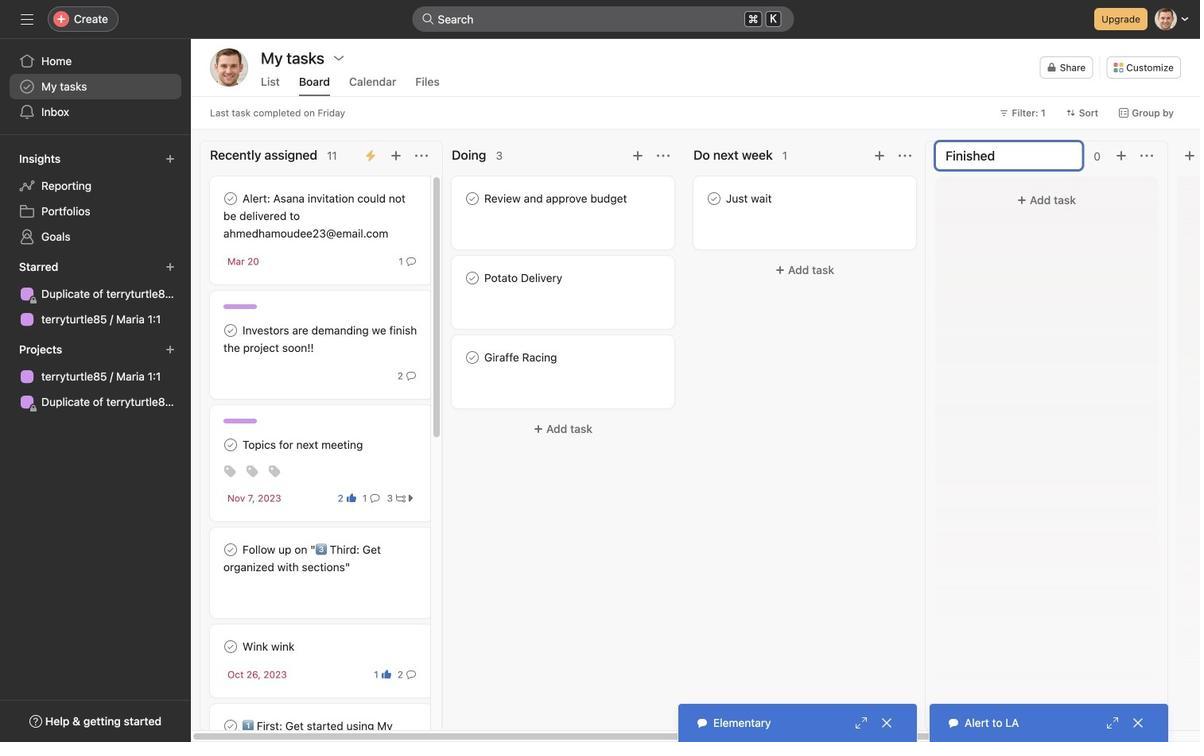 Task type: vqa. For each thing, say whether or not it's contained in the screenshot.
FIELD
yes



Task type: locate. For each thing, give the bounding box(es) containing it.
show options image
[[332, 52, 345, 64]]

mark complete image
[[221, 189, 240, 208], [705, 189, 724, 208], [221, 436, 240, 455], [221, 718, 240, 737]]

more section actions image
[[415, 150, 428, 162], [657, 150, 670, 162], [899, 150, 912, 162], [1141, 150, 1153, 162]]

1 like. you liked this task image
[[382, 671, 391, 680]]

new project or portfolio image
[[165, 345, 175, 355]]

add task image
[[390, 150, 403, 162], [632, 150, 644, 162], [873, 150, 886, 162], [1115, 150, 1128, 162]]

projects element
[[0, 336, 191, 418]]

1 horizontal spatial close image
[[1132, 718, 1145, 730]]

mark complete image
[[463, 189, 482, 208], [463, 269, 482, 288], [221, 321, 240, 340], [463, 348, 482, 368], [221, 541, 240, 560], [221, 638, 240, 657]]

close image right expand elementary image
[[881, 718, 893, 730]]

2 comments image
[[406, 371, 416, 381], [406, 671, 416, 680]]

2 close image from the left
[[1132, 718, 1145, 730]]

4 add task image from the left
[[1115, 150, 1128, 162]]

None field
[[412, 6, 794, 32]]

0 horizontal spatial close image
[[881, 718, 893, 730]]

1 vertical spatial 2 comments image
[[406, 671, 416, 680]]

close image for expand alert to la icon
[[1132, 718, 1145, 730]]

close image
[[881, 718, 893, 730], [1132, 718, 1145, 730]]

2 add task image from the left
[[632, 150, 644, 162]]

close image right expand alert to la icon
[[1132, 718, 1145, 730]]

add items to starred image
[[165, 263, 175, 272]]

Mark complete checkbox
[[705, 189, 724, 208], [221, 321, 240, 340], [463, 348, 482, 368], [221, 638, 240, 657], [221, 718, 240, 737]]

1 close image from the left
[[881, 718, 893, 730]]

Mark complete checkbox
[[221, 189, 240, 208], [463, 189, 482, 208], [463, 269, 482, 288], [221, 436, 240, 455], [221, 541, 240, 560]]

3 add task image from the left
[[873, 150, 886, 162]]

expand elementary image
[[855, 718, 868, 730]]

0 vertical spatial 2 comments image
[[406, 371, 416, 381]]

insights element
[[0, 145, 191, 253]]

2 likes. you liked this task image
[[347, 494, 356, 504]]

add task image for 2nd more section actions icon
[[632, 150, 644, 162]]



Task type: describe. For each thing, give the bounding box(es) containing it.
rules for recently assigned image
[[364, 150, 377, 162]]

global element
[[0, 39, 191, 134]]

close image for expand elementary image
[[881, 718, 893, 730]]

Search tasks, projects, and more text field
[[412, 6, 794, 32]]

new insights image
[[165, 154, 175, 164]]

4 more section actions image from the left
[[1141, 150, 1153, 162]]

1 more section actions image from the left
[[415, 150, 428, 162]]

New section text field
[[935, 142, 1083, 170]]

view profile settings image
[[210, 49, 248, 87]]

1 comment image
[[406, 257, 416, 266]]

1 2 comments image from the top
[[406, 371, 416, 381]]

hide sidebar image
[[21, 13, 33, 25]]

add task image for third more section actions icon
[[873, 150, 886, 162]]

3 more section actions image from the left
[[899, 150, 912, 162]]

prominent image
[[422, 13, 435, 25]]

expand alert to la image
[[1107, 718, 1119, 730]]

2 more section actions image from the left
[[657, 150, 670, 162]]

starred element
[[0, 253, 191, 336]]

add task image for 4th more section actions icon from the left
[[1115, 150, 1128, 162]]

2 2 comments image from the top
[[406, 671, 416, 680]]

1 add task image from the left
[[390, 150, 403, 162]]

1 comment image
[[370, 494, 380, 504]]



